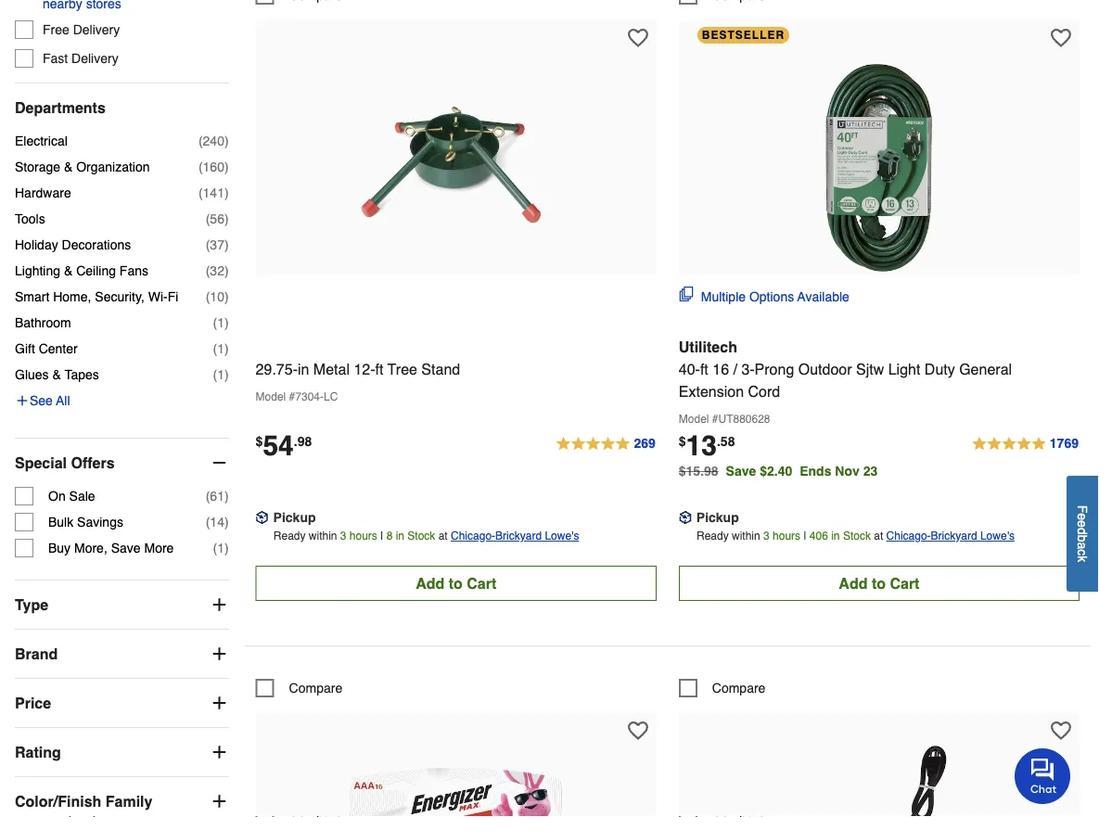 Task type: locate. For each thing, give the bounding box(es) containing it.
delivery for fast delivery
[[72, 52, 118, 66]]

0 horizontal spatial 5 stars image
[[555, 434, 657, 456]]

) for glues & tapes
[[224, 368, 229, 383]]

$2.40
[[760, 464, 792, 479]]

3 ( 1 ) from the top
[[213, 368, 229, 383]]

8 ) from the top
[[224, 316, 229, 331]]

free
[[43, 23, 69, 38]]

( down 141
[[206, 212, 210, 227]]

brickyard for ready within 3 hours | 406 in stock at chicago-brickyard lowe's
[[931, 530, 977, 543]]

1 horizontal spatial hours
[[773, 530, 801, 543]]

( for glues & tapes
[[213, 368, 217, 383]]

1 horizontal spatial add to cart
[[839, 575, 920, 592]]

#
[[289, 391, 295, 404], [712, 413, 718, 426]]

special offers
[[15, 455, 115, 472]]

1 add from the left
[[416, 575, 445, 592]]

10 ) from the top
[[224, 368, 229, 383]]

1 horizontal spatial chicago-brickyard lowe's button
[[886, 527, 1015, 546]]

2 horizontal spatial in
[[831, 530, 840, 543]]

plus image inside brand button
[[210, 645, 229, 664]]

add to cart button down ready within 3 hours | 8 in stock at chicago-brickyard lowe's
[[256, 566, 657, 601]]

1 horizontal spatial lowe's
[[980, 530, 1015, 543]]

1 3 from the left
[[340, 530, 346, 543]]

2 chicago-brickyard lowe's button from the left
[[886, 527, 1015, 546]]

406
[[810, 530, 828, 543]]

5 stars image
[[555, 434, 657, 456], [971, 434, 1080, 456]]

1 $ from the left
[[256, 434, 263, 449]]

to down ready within 3 hours | 8 in stock at chicago-brickyard lowe's
[[449, 575, 463, 592]]

1 pickup image from the left
[[256, 512, 269, 525]]

1 vertical spatial &
[[64, 264, 73, 279]]

undefined 29.75-in metal 12-ft tree stand image
[[348, 61, 564, 276]]

in for ready within 3 hours | 8 in stock at chicago-brickyard lowe's
[[396, 530, 404, 543]]

| for 406
[[804, 530, 807, 543]]

0 horizontal spatial model
[[256, 391, 286, 404]]

2 within from the left
[[732, 530, 760, 543]]

( 1 ) for gift center
[[213, 342, 229, 357]]

cart down ready within 3 hours | 8 in stock at chicago-brickyard lowe's
[[467, 575, 496, 592]]

ready right 14
[[273, 530, 306, 543]]

glues & tapes
[[15, 368, 99, 383]]

0 horizontal spatial hours
[[350, 530, 377, 543]]

plus image for brand
[[210, 645, 229, 664]]

delivery for free delivery
[[73, 23, 120, 38]]

37
[[210, 238, 224, 253]]

fans
[[120, 264, 148, 279]]

pickup image down $15.98
[[679, 512, 692, 525]]

0 horizontal spatial lowe's
[[545, 530, 579, 543]]

( down the 10
[[213, 342, 217, 357]]

) for on sale
[[224, 489, 229, 504]]

in right 406
[[831, 530, 840, 543]]

plus image inside type button
[[210, 596, 229, 615]]

| for 8
[[380, 530, 383, 543]]

1 horizontal spatial within
[[732, 530, 760, 543]]

1 | from the left
[[380, 530, 383, 543]]

storage
[[15, 160, 60, 175]]

stock right 406
[[843, 530, 871, 543]]

2 1 from the top
[[217, 342, 224, 357]]

plus image for rating
[[210, 744, 229, 762]]

4 1 from the top
[[217, 541, 224, 556]]

( for on sale
[[206, 489, 210, 504]]

# up .58
[[712, 413, 718, 426]]

model down 29.75-
[[256, 391, 286, 404]]

e up d at right
[[1076, 513, 1090, 520]]

ft left 16
[[700, 361, 708, 378]]

heart outline image for energizer max alkaline aaa batteries (16-pack) image
[[628, 721, 648, 742]]

7304-
[[295, 391, 324, 404]]

ready down $15.98
[[697, 530, 729, 543]]

plus image inside "color/finish family" button
[[210, 793, 229, 811]]

11 ) from the top
[[224, 489, 229, 504]]

within left the 8
[[309, 530, 337, 543]]

1 horizontal spatial #
[[712, 413, 718, 426]]

pickup image right 14
[[256, 512, 269, 525]]

hours left the 8
[[350, 530, 377, 543]]

5 stars image for 13
[[971, 434, 1080, 456]]

smart
[[15, 290, 49, 305]]

1 brickyard from the left
[[495, 530, 542, 543]]

& right the glues
[[52, 368, 61, 383]]

model
[[256, 391, 286, 404], [679, 413, 709, 426]]

# down 29.75-
[[289, 391, 295, 404]]

actual price $54.98 element
[[256, 430, 312, 462]]

1 at from the left
[[438, 530, 448, 543]]

stock for 8
[[408, 530, 435, 543]]

chicago- for 8
[[451, 530, 495, 543]]

plus image inside "see all" button
[[15, 394, 30, 409]]

buy more, save more
[[48, 541, 174, 556]]

14
[[210, 515, 224, 530]]

( 37 )
[[206, 238, 229, 253]]

5 ) from the top
[[224, 238, 229, 253]]

( for smart home, security, wi-fi
[[206, 290, 210, 305]]

1 5 stars image from the left
[[555, 434, 657, 456]]

3262865 element
[[256, 0, 342, 5]]

add down ready within 3 hours | 406 in stock at chicago-brickyard lowe's
[[839, 575, 868, 592]]

0 vertical spatial &
[[64, 160, 73, 175]]

2 cart from the left
[[890, 575, 920, 592]]

center
[[39, 342, 78, 357]]

2 brickyard from the left
[[931, 530, 977, 543]]

$
[[256, 434, 263, 449], [679, 434, 686, 449]]

in left metal
[[298, 361, 309, 378]]

save down .58
[[726, 464, 756, 479]]

& right storage
[[64, 160, 73, 175]]

ft
[[375, 361, 384, 378], [700, 361, 708, 378]]

( up 141
[[198, 160, 203, 175]]

3 ) from the top
[[224, 186, 229, 201]]

on sale
[[48, 489, 95, 504]]

pickup image for ready within 3 hours | 406 in stock at chicago-brickyard lowe's
[[679, 512, 692, 525]]

offers
[[71, 455, 115, 472]]

1 horizontal spatial ft
[[700, 361, 708, 378]]

0 horizontal spatial ft
[[375, 361, 384, 378]]

in for ready within 3 hours | 406 in stock at chicago-brickyard lowe's
[[831, 530, 840, 543]]

0 horizontal spatial ready
[[273, 530, 306, 543]]

0 horizontal spatial stock
[[408, 530, 435, 543]]

delivery down free delivery
[[72, 52, 118, 66]]

0 horizontal spatial to
[[449, 575, 463, 592]]

1 ready from the left
[[273, 530, 306, 543]]

0 horizontal spatial add to cart button
[[256, 566, 657, 601]]

( up ( 14 ) at the bottom left of page
[[206, 489, 210, 504]]

compare
[[289, 681, 342, 696], [712, 681, 766, 696]]

hours
[[350, 530, 377, 543], [773, 530, 801, 543]]

sale
[[69, 489, 95, 504]]

0 horizontal spatial at
[[438, 530, 448, 543]]

2 ready from the left
[[697, 530, 729, 543]]

( down '( 10 )'
[[213, 316, 217, 331]]

1 horizontal spatial brickyard
[[931, 530, 977, 543]]

2 $ from the left
[[679, 434, 686, 449]]

cart
[[467, 575, 496, 592], [890, 575, 920, 592]]

plus image inside the "price" button
[[210, 694, 229, 713]]

1 within from the left
[[309, 530, 337, 543]]

( 160 )
[[198, 160, 229, 175]]

( 1 ) for bathroom
[[213, 316, 229, 331]]

0 horizontal spatial pickup
[[273, 511, 316, 525]]

free delivery
[[43, 23, 120, 38]]

on
[[48, 489, 66, 504]]

ends
[[800, 464, 832, 479]]

in right the 8
[[396, 530, 404, 543]]

fast
[[43, 52, 68, 66]]

0 horizontal spatial add to cart
[[416, 575, 496, 592]]

0 horizontal spatial |
[[380, 530, 383, 543]]

within down $2.40
[[732, 530, 760, 543]]

cart down ready within 3 hours | 406 in stock at chicago-brickyard lowe's
[[890, 575, 920, 592]]

( down ( 14 ) at the bottom left of page
[[213, 541, 217, 556]]

) for bathroom
[[224, 316, 229, 331]]

1 horizontal spatial to
[[872, 575, 886, 592]]

outdoor
[[798, 361, 852, 378]]

plus image
[[210, 694, 229, 713], [210, 744, 229, 762]]

within for ready within 3 hours | 406 in stock at chicago-brickyard lowe's
[[732, 530, 760, 543]]

add to cart button down ready within 3 hours | 406 in stock at chicago-brickyard lowe's
[[679, 566, 1080, 601]]

1 vertical spatial plus image
[[210, 744, 229, 762]]

0 horizontal spatial brickyard
[[495, 530, 542, 543]]

0 horizontal spatial pickup image
[[256, 512, 269, 525]]

1 horizontal spatial 5 stars image
[[971, 434, 1080, 456]]

pickup
[[273, 511, 316, 525], [696, 511, 739, 525]]

compare inside 5014300771 element
[[712, 681, 766, 696]]

at right 406
[[874, 530, 883, 543]]

lowe's for ready within 3 hours | 406 in stock at chicago-brickyard lowe's
[[980, 530, 1015, 543]]

7 ) from the top
[[224, 290, 229, 305]]

1 horizontal spatial model
[[679, 413, 709, 426]]

1 stock from the left
[[408, 530, 435, 543]]

1 vertical spatial delivery
[[72, 52, 118, 66]]

12 ) from the top
[[224, 515, 229, 530]]

1 horizontal spatial pickup
[[696, 511, 739, 525]]

compare for 1000209817 'element'
[[289, 681, 342, 696]]

0 vertical spatial delivery
[[73, 23, 120, 38]]

2 add to cart from the left
[[839, 575, 920, 592]]

1 horizontal spatial ready
[[697, 530, 729, 543]]

add to cart down ready within 3 hours | 406 in stock at chicago-brickyard lowe's
[[839, 575, 920, 592]]

2 ( 1 ) from the top
[[213, 342, 229, 357]]

( up '( 10 )'
[[206, 264, 210, 279]]

) for holiday decorations
[[224, 238, 229, 253]]

16
[[713, 361, 729, 378]]

1 vertical spatial model
[[679, 413, 709, 426]]

price button
[[15, 680, 229, 728]]

hours for 8
[[350, 530, 377, 543]]

stock right the 8
[[408, 530, 435, 543]]

rating button
[[15, 729, 229, 777]]

| left 406
[[804, 530, 807, 543]]

3191763 element
[[679, 0, 766, 5]]

( down ( 56 )
[[206, 238, 210, 253]]

( left 29.75-
[[213, 368, 217, 383]]

0 horizontal spatial 3
[[340, 530, 346, 543]]

type button
[[15, 581, 229, 629]]

at right the 8
[[438, 530, 448, 543]]

2 lowe's from the left
[[980, 530, 1015, 543]]

( up 160
[[198, 134, 203, 149]]

3 1 from the top
[[217, 368, 224, 383]]

2 stock from the left
[[843, 530, 871, 543]]

1 1 from the top
[[217, 316, 224, 331]]

5 stars image containing 1769
[[971, 434, 1080, 456]]

0 vertical spatial plus image
[[210, 694, 229, 713]]

2 ft from the left
[[700, 361, 708, 378]]

| left the 8
[[380, 530, 383, 543]]

family
[[106, 793, 153, 810]]

save left more
[[111, 541, 141, 556]]

29.75-
[[256, 361, 298, 378]]

$ inside $ 54 .98
[[256, 434, 263, 449]]

2 to from the left
[[872, 575, 886, 592]]

plus image
[[15, 394, 30, 409], [210, 596, 229, 615], [210, 645, 229, 664], [210, 793, 229, 811]]

( 10 )
[[206, 290, 229, 305]]

&
[[64, 160, 73, 175], [64, 264, 73, 279], [52, 368, 61, 383]]

3 left 406
[[763, 530, 770, 543]]

pickup for ready within 3 hours | 8 in stock at chicago-brickyard lowe's
[[273, 511, 316, 525]]

1 plus image from the top
[[210, 694, 229, 713]]

2 add from the left
[[839, 575, 868, 592]]

( 141 )
[[198, 186, 229, 201]]

1
[[217, 316, 224, 331], [217, 342, 224, 357], [217, 368, 224, 383], [217, 541, 224, 556]]

& up home,
[[64, 264, 73, 279]]

0 horizontal spatial chicago-
[[451, 530, 495, 543]]

in
[[298, 361, 309, 378], [396, 530, 404, 543], [831, 530, 840, 543]]

chicago- right 406
[[886, 530, 931, 543]]

2 pickup from the left
[[696, 511, 739, 525]]

1 ( 1 ) from the top
[[213, 316, 229, 331]]

( for buy more, save more
[[213, 541, 217, 556]]

$ for 13
[[679, 434, 686, 449]]

pickup down "actual price $54.98" element
[[273, 511, 316, 525]]

5 stars image containing 269
[[555, 434, 657, 456]]

2 3 from the left
[[763, 530, 770, 543]]

all
[[56, 394, 70, 409]]

2 | from the left
[[804, 530, 807, 543]]

1 pickup from the left
[[273, 511, 316, 525]]

fast delivery
[[43, 52, 118, 66]]

2 at from the left
[[874, 530, 883, 543]]

.58
[[717, 434, 735, 449]]

holiday
[[15, 238, 58, 253]]

at
[[438, 530, 448, 543], [874, 530, 883, 543]]

0 vertical spatial save
[[726, 464, 756, 479]]

color/finish family
[[15, 793, 153, 810]]

1 horizontal spatial stock
[[843, 530, 871, 543]]

departments element
[[15, 99, 229, 117]]

0 horizontal spatial save
[[111, 541, 141, 556]]

1 vertical spatial #
[[712, 413, 718, 426]]

1 add to cart from the left
[[416, 575, 496, 592]]

delivery up the 'fast delivery'
[[73, 23, 120, 38]]

e
[[1076, 513, 1090, 520], [1076, 520, 1090, 527]]

rating
[[15, 744, 61, 761]]

6 ) from the top
[[224, 264, 229, 279]]

2 compare from the left
[[712, 681, 766, 696]]

add to cart down ready within 3 hours | 8 in stock at chicago-brickyard lowe's
[[416, 575, 496, 592]]

1 horizontal spatial add
[[839, 575, 868, 592]]

3
[[340, 530, 346, 543], [763, 530, 770, 543]]

add down ready within 3 hours | 8 in stock at chicago-brickyard lowe's
[[416, 575, 445, 592]]

multiple
[[701, 290, 746, 305]]

2 5 stars image from the left
[[971, 434, 1080, 456]]

0 horizontal spatial $
[[256, 434, 263, 449]]

0 vertical spatial #
[[289, 391, 295, 404]]

2 vertical spatial &
[[52, 368, 61, 383]]

2 pickup image from the left
[[679, 512, 692, 525]]

1 horizontal spatial pickup image
[[679, 512, 692, 525]]

2 hours from the left
[[773, 530, 801, 543]]

compare inside 1000209817 'element'
[[289, 681, 342, 696]]

2 ) from the top
[[224, 160, 229, 175]]

1 horizontal spatial $
[[679, 434, 686, 449]]

# for 7304-lc
[[289, 391, 295, 404]]

( down 160
[[198, 186, 203, 201]]

model up 13
[[679, 413, 709, 426]]

1 cart from the left
[[467, 575, 496, 592]]

4 ) from the top
[[224, 212, 229, 227]]

1 for buy more, save more
[[217, 541, 224, 556]]

2 add to cart button from the left
[[679, 566, 1080, 601]]

0 horizontal spatial cart
[[467, 575, 496, 592]]

1 ) from the top
[[224, 134, 229, 149]]

more,
[[74, 541, 107, 556]]

( down 32
[[206, 290, 210, 305]]

prong
[[755, 361, 794, 378]]

1 chicago- from the left
[[451, 530, 495, 543]]

1 horizontal spatial save
[[726, 464, 756, 479]]

9 ) from the top
[[224, 342, 229, 357]]

0 horizontal spatial compare
[[289, 681, 342, 696]]

utilitech 15-amps 125-volt 2-outlet plug-in countdown indoor or outdoor lighting timer image
[[772, 722, 987, 817]]

$ left .98
[[256, 434, 263, 449]]

chicago-brickyard lowe's button
[[451, 527, 579, 546], [886, 527, 1015, 546]]

1 compare from the left
[[289, 681, 342, 696]]

( for tools
[[206, 212, 210, 227]]

to down ready within 3 hours | 406 in stock at chicago-brickyard lowe's
[[872, 575, 886, 592]]

at for 8
[[438, 530, 448, 543]]

0 horizontal spatial chicago-brickyard lowe's button
[[451, 527, 579, 546]]

c
[[1076, 549, 1090, 556]]

more
[[144, 541, 174, 556]]

) for smart home, security, wi-fi
[[224, 290, 229, 305]]

1 e from the top
[[1076, 513, 1090, 520]]

f
[[1076, 505, 1090, 513]]

0 vertical spatial model
[[256, 391, 286, 404]]

0 horizontal spatial within
[[309, 530, 337, 543]]

was price $15.98 element
[[679, 460, 726, 479]]

1 hours from the left
[[350, 530, 377, 543]]

brickyard
[[495, 530, 542, 543], [931, 530, 977, 543]]

1769 button
[[971, 434, 1080, 456]]

glues
[[15, 368, 49, 383]]

lowe's
[[545, 530, 579, 543], [980, 530, 1015, 543]]

32
[[210, 264, 224, 279]]

0 horizontal spatial #
[[289, 391, 295, 404]]

) for electrical
[[224, 134, 229, 149]]

1 horizontal spatial cart
[[890, 575, 920, 592]]

1 lowe's from the left
[[545, 530, 579, 543]]

2 chicago- from the left
[[886, 530, 931, 543]]

chicago- right the 8
[[451, 530, 495, 543]]

( 61 )
[[206, 489, 229, 504]]

$ up the was price $15.98 element
[[679, 434, 686, 449]]

0 horizontal spatial add
[[416, 575, 445, 592]]

( for storage & organization
[[198, 160, 203, 175]]

plus image for color/finish family
[[210, 793, 229, 811]]

1 horizontal spatial add to cart button
[[679, 566, 1080, 601]]

1 for gift center
[[217, 342, 224, 357]]

pickup image
[[256, 512, 269, 525], [679, 512, 692, 525]]

( down ( 61 )
[[206, 515, 210, 530]]

2 plus image from the top
[[210, 744, 229, 762]]

1 horizontal spatial 3
[[763, 530, 770, 543]]

1 horizontal spatial compare
[[712, 681, 766, 696]]

1 horizontal spatial |
[[804, 530, 807, 543]]

e up the b
[[1076, 520, 1090, 527]]

1 horizontal spatial chicago-
[[886, 530, 931, 543]]

4 ( 1 ) from the top
[[213, 541, 229, 556]]

ft inside utilitech 40-ft 16 / 3-prong outdoor sjtw light duty general extension cord
[[700, 361, 708, 378]]

heart outline image for the undefined 29.75-in metal 12-ft tree stand image
[[628, 28, 648, 49]]

ft left tree
[[375, 361, 384, 378]]

plus image inside rating 'button'
[[210, 744, 229, 762]]

pickup down $15.98
[[696, 511, 739, 525]]

ready for ready within 3 hours | 8 in stock at chicago-brickyard lowe's
[[273, 530, 306, 543]]

13 ) from the top
[[224, 541, 229, 556]]

hours left 406
[[773, 530, 801, 543]]

1 horizontal spatial in
[[396, 530, 404, 543]]

compare for 5014300771 element
[[712, 681, 766, 696]]

3 left the 8
[[340, 530, 346, 543]]

bulk savings
[[48, 515, 123, 530]]

) for buy more, save more
[[224, 541, 229, 556]]

add to cart
[[416, 575, 496, 592], [839, 575, 920, 592]]

1 horizontal spatial at
[[874, 530, 883, 543]]

heart outline image
[[628, 28, 648, 49], [628, 721, 648, 742], [1051, 721, 1071, 742]]

1 chicago-brickyard lowe's button from the left
[[451, 527, 579, 546]]

$ inside $ 13 .58
[[679, 434, 686, 449]]



Task type: describe. For each thing, give the bounding box(es) containing it.
bathroom
[[15, 316, 71, 331]]

special offers button
[[15, 439, 229, 488]]

$15.98 save $2.40 ends nov 23
[[679, 464, 878, 479]]

see all button
[[15, 392, 70, 411]]

d
[[1076, 527, 1090, 535]]

b
[[1076, 535, 1090, 542]]

( for lighting & ceiling fans
[[206, 264, 210, 279]]

) for gift center
[[224, 342, 229, 357]]

general
[[959, 361, 1012, 378]]

stand
[[421, 361, 460, 378]]

10
[[210, 290, 224, 305]]

( 14 )
[[206, 515, 229, 530]]

model for model # 7304-lc
[[256, 391, 286, 404]]

extension
[[679, 383, 744, 400]]

$ for 54
[[256, 434, 263, 449]]

160
[[203, 160, 224, 175]]

lc
[[324, 391, 338, 404]]

$ 13 .58
[[679, 430, 735, 462]]

model for model # ut880628
[[679, 413, 709, 426]]

61
[[210, 489, 224, 504]]

12-
[[354, 361, 375, 378]]

at for 406
[[874, 530, 883, 543]]

ceiling
[[76, 264, 116, 279]]

ready within 3 hours | 406 in stock at chicago-brickyard lowe's
[[697, 530, 1015, 543]]

color/finish family button
[[15, 778, 229, 817]]

multiple options available
[[701, 290, 850, 305]]

lighting
[[15, 264, 60, 279]]

model # 7304-lc
[[256, 391, 338, 404]]

savings save $2.40 element
[[726, 464, 885, 479]]

3 for 8
[[340, 530, 346, 543]]

pickup for ready within 3 hours | 406 in stock at chicago-brickyard lowe's
[[696, 511, 739, 525]]

.98
[[294, 434, 312, 449]]

1 for glues & tapes
[[217, 368, 224, 383]]

& for ceiling
[[64, 264, 73, 279]]

within for ready within 3 hours | 8 in stock at chicago-brickyard lowe's
[[309, 530, 337, 543]]

plus image for price
[[210, 694, 229, 713]]

f e e d b a c k
[[1076, 505, 1090, 562]]

# for ut880628
[[712, 413, 718, 426]]

0 horizontal spatial in
[[298, 361, 309, 378]]

ends nov 23 element
[[800, 464, 885, 479]]

smart home, security, wi-fi
[[15, 290, 178, 305]]

5014300771 element
[[679, 679, 766, 698]]

269
[[634, 436, 656, 451]]

departments
[[15, 99, 106, 117]]

lowe's for ready within 3 hours | 8 in stock at chicago-brickyard lowe's
[[545, 530, 579, 543]]

sjtw
[[856, 361, 884, 378]]

chicago-brickyard lowe's button for ready within 3 hours | 8 in stock at chicago-brickyard lowe's
[[451, 527, 579, 546]]

1 vertical spatial save
[[111, 541, 141, 556]]

brand button
[[15, 630, 229, 679]]

cord
[[748, 383, 780, 400]]

organization
[[76, 160, 150, 175]]

& for tapes
[[52, 368, 61, 383]]

chicago- for 406
[[886, 530, 931, 543]]

multiple options available link
[[679, 287, 850, 306]]

1000209817 element
[[256, 679, 342, 698]]

storage & organization
[[15, 160, 150, 175]]

lighting & ceiling fans
[[15, 264, 148, 279]]

tools
[[15, 212, 45, 227]]

( for gift center
[[213, 342, 217, 357]]

bestseller
[[702, 29, 785, 42]]

available
[[797, 290, 850, 305]]

54
[[263, 430, 294, 462]]

see
[[30, 394, 53, 409]]

( for electrical
[[198, 134, 203, 149]]

40-
[[679, 361, 700, 378]]

holiday decorations
[[15, 238, 131, 253]]

utilitech 40-ft 16 / 3-prong outdoor sjtw light duty general extension cord image
[[772, 61, 987, 276]]

bulk
[[48, 515, 73, 530]]

1 for bathroom
[[217, 316, 224, 331]]

chicago-brickyard lowe's button for ready within 3 hours | 406 in stock at chicago-brickyard lowe's
[[886, 527, 1015, 546]]

actual price $13.58 element
[[679, 430, 735, 462]]

utilitech
[[679, 338, 737, 356]]

23
[[863, 464, 878, 479]]

( 32 )
[[206, 264, 229, 279]]

( for bathroom
[[213, 316, 217, 331]]

utilitech 40-ft 16 / 3-prong outdoor sjtw light duty general extension cord
[[679, 338, 1012, 400]]

$ 54 .98
[[256, 430, 312, 462]]

electrical
[[15, 134, 68, 149]]

1 to from the left
[[449, 575, 463, 592]]

( 240 )
[[198, 134, 229, 149]]

light
[[888, 361, 921, 378]]

heart outline image
[[1051, 28, 1071, 49]]

f e e d b a c k button
[[1067, 476, 1099, 592]]

( 1 ) for glues & tapes
[[213, 368, 229, 383]]

brand
[[15, 646, 58, 663]]

fi
[[168, 290, 178, 305]]

( for hardware
[[198, 186, 203, 201]]

29.75-in metal 12-ft tree stand
[[256, 361, 460, 378]]

brickyard for ready within 3 hours | 8 in stock at chicago-brickyard lowe's
[[495, 530, 542, 543]]

3 for 406
[[763, 530, 770, 543]]

( 1 ) for buy more, save more
[[213, 541, 229, 556]]

wi-
[[148, 290, 168, 305]]

( for bulk savings
[[206, 515, 210, 530]]

1 add to cart button from the left
[[256, 566, 657, 601]]

( for holiday decorations
[[206, 238, 210, 253]]

) for tools
[[224, 212, 229, 227]]

& for organization
[[64, 160, 73, 175]]

) for bulk savings
[[224, 515, 229, 530]]

model # ut880628
[[679, 413, 770, 426]]

buy
[[48, 541, 71, 556]]

29.75-in metal 12-ft tree stand link
[[256, 338, 657, 381]]

8
[[386, 530, 393, 543]]

5 stars image for 54
[[555, 434, 657, 456]]

ready for ready within 3 hours | 406 in stock at chicago-brickyard lowe's
[[697, 530, 729, 543]]

type
[[15, 597, 48, 614]]

options
[[749, 290, 794, 305]]

pickup image for ready within 3 hours | 8 in stock at chicago-brickyard lowe's
[[256, 512, 269, 525]]

plus image for type
[[210, 596, 229, 615]]

3-
[[742, 361, 755, 378]]

nov
[[835, 464, 860, 479]]

13
[[686, 430, 717, 462]]

1 ft from the left
[[375, 361, 384, 378]]

) for hardware
[[224, 186, 229, 201]]

stock for 406
[[843, 530, 871, 543]]

) for lighting & ceiling fans
[[224, 264, 229, 279]]

tapes
[[65, 368, 99, 383]]

ut880628
[[718, 413, 770, 426]]

ready within 3 hours | 8 in stock at chicago-brickyard lowe's
[[273, 530, 579, 543]]

chat invite button image
[[1015, 748, 1071, 804]]

minus image
[[210, 454, 229, 473]]

2 e from the top
[[1076, 520, 1090, 527]]

/
[[733, 361, 737, 378]]

) for storage & organization
[[224, 160, 229, 175]]

tree
[[388, 361, 417, 378]]

56
[[210, 212, 224, 227]]

energizer max alkaline aaa batteries (16-pack) image
[[348, 722, 564, 817]]

decorations
[[62, 238, 131, 253]]

savings
[[77, 515, 123, 530]]

hours for 406
[[773, 530, 801, 543]]

240
[[203, 134, 224, 149]]



Task type: vqa. For each thing, say whether or not it's contained in the screenshot.


